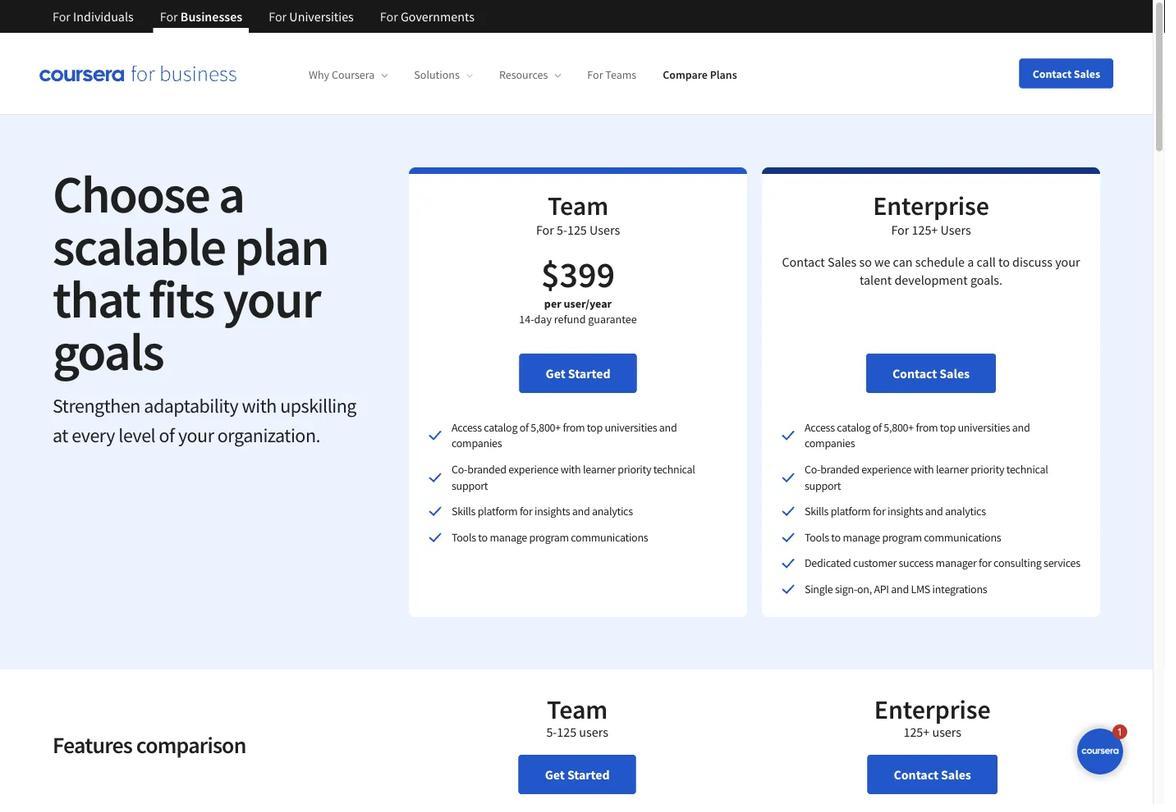 Task type: vqa. For each thing, say whether or not it's contained in the screenshot.
"Enterprise 125+ users"
yes



Task type: describe. For each thing, give the bounding box(es) containing it.
get started for the top get started link
[[546, 365, 610, 382]]

started for the top get started link
[[568, 365, 610, 382]]

contact sales link for contact sales so we can schedule a call to discuss your talent development goals.
[[866, 354, 996, 393]]

top for team
[[587, 420, 603, 435]]

users inside team for 5-125 users
[[590, 222, 620, 238]]

co- for enterprise
[[805, 462, 820, 477]]

so
[[859, 254, 872, 270]]

your inside strengthen adaptability with upskilling at every level of your organization.
[[178, 423, 214, 447]]

universities for team
[[605, 420, 657, 435]]

for for for individuals
[[53, 8, 71, 25]]

schedule
[[915, 254, 965, 270]]

tools to manage program communications for team
[[452, 530, 648, 545]]

with for enterprise
[[914, 462, 934, 477]]

access for team
[[452, 420, 482, 435]]

support for enterprise
[[805, 478, 841, 493]]

for governments
[[380, 8, 475, 25]]

features
[[53, 731, 132, 760]]

manager
[[936, 556, 977, 571]]

that
[[53, 266, 140, 332]]

users inside the team 5-125 users
[[579, 724, 608, 740]]

resources link
[[499, 68, 561, 82]]

manage for team
[[490, 530, 527, 545]]

for individuals
[[53, 8, 134, 25]]

day
[[534, 312, 552, 327]]

for inside enterprise for 125+ users
[[891, 222, 909, 238]]

lms
[[911, 582, 930, 597]]

contact inside contact sales so we can schedule a call to discuss your talent development goals.
[[782, 254, 825, 270]]

started for the bottommost get started link
[[567, 767, 610, 783]]

your inside choose a scalable plan that fits your goals
[[223, 266, 320, 332]]

contact sales link for 125+ users
[[868, 755, 997, 795]]

teams
[[605, 68, 636, 82]]

5,800+ for team
[[531, 420, 561, 435]]

why coursera link
[[309, 68, 388, 82]]

dedicated
[[805, 556, 851, 571]]

user/year
[[564, 296, 612, 311]]

services
[[1044, 556, 1080, 571]]

guarantee
[[588, 312, 637, 327]]

api
[[874, 582, 889, 597]]

comparison
[[136, 731, 246, 760]]

technical for enterprise
[[1006, 462, 1048, 477]]

customer
[[853, 556, 897, 571]]

contact sales button
[[1020, 59, 1113, 88]]

team for 5-125 users
[[536, 189, 620, 238]]

co-branded experience with learner priority technical support for team
[[452, 462, 695, 493]]

for for for teams
[[587, 68, 603, 82]]

for for team
[[520, 504, 532, 519]]

platform for team
[[478, 504, 518, 519]]

top for enterprise
[[940, 420, 956, 435]]

get started for the bottommost get started link
[[545, 767, 610, 783]]

contact sales inside button
[[1033, 66, 1100, 81]]

1 vertical spatial get started link
[[519, 755, 636, 795]]

tools for enterprise
[[805, 530, 829, 545]]

contact sales so we can schedule a call to discuss your talent development goals.
[[782, 254, 1080, 289]]

1 vertical spatial get
[[545, 767, 565, 783]]

of for enterprise
[[873, 420, 882, 435]]

team for team 5-125 users
[[547, 693, 608, 726]]

enterprise for enterprise for 125+ users
[[873, 189, 989, 222]]

solutions link
[[414, 68, 473, 82]]

platform for enterprise
[[831, 504, 871, 519]]

0 vertical spatial get started link
[[519, 354, 637, 393]]

can
[[893, 254, 913, 270]]

discuss
[[1012, 254, 1053, 270]]

choose
[[53, 161, 209, 227]]

from for enterprise
[[916, 420, 938, 435]]

sales inside contact sales so we can schedule a call to discuss your talent development goals.
[[828, 254, 857, 270]]

access catalog of 5,800+ from top universities and companies for enterprise
[[805, 420, 1030, 451]]

for for for businesses
[[160, 8, 178, 25]]

solutions
[[414, 68, 460, 82]]

coursera for business image
[[39, 65, 236, 82]]

program for team
[[529, 530, 569, 545]]

of inside strengthen adaptability with upskilling at every level of your organization.
[[159, 423, 175, 447]]

plan
[[234, 213, 328, 279]]

sales for contact sales button
[[1074, 66, 1100, 81]]

program for enterprise
[[882, 530, 922, 545]]

integrations
[[932, 582, 987, 597]]

insights for enterprise
[[888, 504, 923, 519]]

$399
[[541, 251, 615, 297]]

125+ inside enterprise 125+ users
[[904, 724, 930, 740]]

for teams link
[[587, 68, 636, 82]]

2 horizontal spatial for
[[979, 556, 992, 571]]

every
[[72, 423, 115, 447]]

branded for enterprise
[[820, 462, 859, 477]]

individuals
[[73, 8, 134, 25]]

companies for team
[[452, 436, 502, 451]]

users inside enterprise 125+ users
[[932, 724, 961, 740]]

learner for enterprise
[[936, 462, 969, 477]]

priority for team
[[618, 462, 651, 477]]

features comparison
[[53, 731, 246, 760]]

access for enterprise
[[805, 420, 835, 435]]

dedicated customer success manager for consulting services
[[805, 556, 1080, 571]]

at
[[53, 423, 68, 447]]



Task type: locate. For each thing, give the bounding box(es) containing it.
$399 per user/year 14-day refund guarantee
[[519, 251, 637, 327]]

0 vertical spatial enterprise
[[873, 189, 989, 222]]

team for team for 5-125 users
[[548, 189, 608, 222]]

2 5,800+ from the left
[[884, 420, 914, 435]]

1 horizontal spatial for
[[873, 504, 886, 519]]

1 horizontal spatial program
[[882, 530, 922, 545]]

2 co- from the left
[[805, 462, 820, 477]]

0 horizontal spatial communications
[[571, 530, 648, 545]]

1 vertical spatial get started
[[545, 767, 610, 783]]

a inside choose a scalable plan that fits your goals
[[218, 161, 244, 227]]

enterprise for enterprise 125+ users
[[874, 693, 991, 726]]

2 access from the left
[[805, 420, 835, 435]]

0 horizontal spatial access
[[452, 420, 482, 435]]

contact sales for 125+ users
[[894, 767, 971, 783]]

1 manage from the left
[[490, 530, 527, 545]]

0 horizontal spatial support
[[452, 478, 488, 493]]

1 horizontal spatial insights
[[888, 504, 923, 519]]

users
[[579, 724, 608, 740], [932, 724, 961, 740]]

from for team
[[563, 420, 585, 435]]

talent
[[860, 272, 892, 289]]

0 horizontal spatial tools to manage program communications
[[452, 530, 648, 545]]

2 top from the left
[[940, 420, 956, 435]]

access catalog of 5,800+ from top universities and companies for team
[[452, 420, 677, 451]]

plans
[[710, 68, 737, 82]]

for for for governments
[[380, 8, 398, 25]]

tools
[[452, 530, 476, 545], [805, 530, 829, 545]]

compare
[[663, 68, 708, 82]]

team 5-125 users
[[546, 693, 608, 740]]

scalable
[[53, 213, 225, 279]]

0 horizontal spatial co-branded experience with learner priority technical support
[[452, 462, 695, 493]]

we
[[874, 254, 890, 270]]

contact for contact sales button
[[1033, 66, 1072, 81]]

1 horizontal spatial platform
[[831, 504, 871, 519]]

0 horizontal spatial skills platform for insights and analytics
[[452, 504, 633, 519]]

strengthen
[[53, 393, 140, 418]]

tools to manage program communications
[[452, 530, 648, 545], [805, 530, 1001, 545]]

with inside strengthen adaptability with upskilling at every level of your organization.
[[242, 393, 277, 418]]

tools for team
[[452, 530, 476, 545]]

1 horizontal spatial users
[[941, 222, 971, 238]]

for left teams
[[587, 68, 603, 82]]

1 horizontal spatial of
[[519, 420, 529, 435]]

and
[[659, 420, 677, 435], [1012, 420, 1030, 435], [572, 504, 590, 519], [925, 504, 943, 519], [891, 582, 909, 597]]

0 vertical spatial get
[[546, 365, 565, 382]]

analytics for enterprise
[[945, 504, 986, 519]]

technical
[[653, 462, 695, 477], [1006, 462, 1048, 477]]

why
[[309, 68, 329, 82]]

access catalog of 5,800+ from top universities and companies
[[452, 420, 677, 451], [805, 420, 1030, 451]]

technical for team
[[653, 462, 695, 477]]

0 horizontal spatial program
[[529, 530, 569, 545]]

to
[[998, 254, 1010, 270], [478, 530, 488, 545], [831, 530, 841, 545]]

tools to manage program communications for enterprise
[[805, 530, 1001, 545]]

1 vertical spatial contact sales
[[892, 365, 970, 382]]

2 priority from the left
[[971, 462, 1004, 477]]

1 technical from the left
[[653, 462, 695, 477]]

analytics for team
[[592, 504, 633, 519]]

0 horizontal spatial 5,800+
[[531, 420, 561, 435]]

1 users from the left
[[579, 724, 608, 740]]

2 co-branded experience with learner priority technical support from the left
[[805, 462, 1048, 493]]

0 horizontal spatial of
[[159, 423, 175, 447]]

strengthen adaptability with upskilling at every level of your organization.
[[53, 393, 356, 447]]

1 vertical spatial enterprise
[[874, 693, 991, 726]]

1 vertical spatial 125+
[[904, 724, 930, 740]]

resources
[[499, 68, 548, 82]]

from
[[563, 420, 585, 435], [916, 420, 938, 435]]

1 horizontal spatial branded
[[820, 462, 859, 477]]

0 horizontal spatial skills
[[452, 504, 476, 519]]

communications
[[571, 530, 648, 545], [924, 530, 1001, 545]]

consulting
[[994, 556, 1042, 571]]

1 team from the top
[[548, 189, 608, 222]]

1 horizontal spatial universities
[[958, 420, 1010, 435]]

support
[[452, 478, 488, 493], [805, 478, 841, 493]]

0 vertical spatial get started
[[546, 365, 610, 382]]

2 learner from the left
[[936, 462, 969, 477]]

1 platform from the left
[[478, 504, 518, 519]]

2 support from the left
[[805, 478, 841, 493]]

with for team
[[561, 462, 581, 477]]

get started link down the team 5-125 users
[[519, 755, 636, 795]]

to for enterprise
[[831, 530, 841, 545]]

for inside team for 5-125 users
[[536, 222, 554, 238]]

organization.
[[217, 423, 320, 447]]

2 manage from the left
[[843, 530, 880, 545]]

2 from from the left
[[916, 420, 938, 435]]

1 horizontal spatial analytics
[[945, 504, 986, 519]]

1 horizontal spatial to
[[831, 530, 841, 545]]

1 access catalog of 5,800+ from top universities and companies from the left
[[452, 420, 677, 451]]

1 horizontal spatial with
[[561, 462, 581, 477]]

2 vertical spatial contact sales
[[894, 767, 971, 783]]

5- inside the team 5-125 users
[[546, 724, 557, 740]]

fits
[[149, 266, 214, 332]]

1 horizontal spatial priority
[[971, 462, 1004, 477]]

5,800+ for enterprise
[[884, 420, 914, 435]]

1 communications from the left
[[571, 530, 648, 545]]

125+
[[912, 222, 938, 238], [904, 724, 930, 740]]

1 top from the left
[[587, 420, 603, 435]]

1 horizontal spatial a
[[967, 254, 974, 270]]

support for team
[[452, 478, 488, 493]]

insights
[[535, 504, 570, 519], [888, 504, 923, 519]]

0 horizontal spatial co-
[[452, 462, 467, 477]]

manage for enterprise
[[843, 530, 880, 545]]

0 vertical spatial 125
[[567, 222, 587, 238]]

2 horizontal spatial of
[[873, 420, 882, 435]]

of
[[519, 420, 529, 435], [873, 420, 882, 435], [159, 423, 175, 447]]

14-
[[519, 312, 534, 327]]

manage
[[490, 530, 527, 545], [843, 530, 880, 545]]

1 analytics from the left
[[592, 504, 633, 519]]

refund
[[554, 312, 586, 327]]

communications for enterprise
[[924, 530, 1001, 545]]

learner for team
[[583, 462, 616, 477]]

1 universities from the left
[[605, 420, 657, 435]]

universities for enterprise
[[958, 420, 1010, 435]]

skills platform for insights and analytics
[[452, 504, 633, 519], [805, 504, 986, 519]]

analytics
[[592, 504, 633, 519], [945, 504, 986, 519]]

compare plans
[[663, 68, 737, 82]]

0 horizontal spatial access catalog of 5,800+ from top universities and companies
[[452, 420, 677, 451]]

1 companies from the left
[[452, 436, 502, 451]]

0 vertical spatial a
[[218, 161, 244, 227]]

for left individuals
[[53, 8, 71, 25]]

banner navigation
[[39, 0, 488, 45]]

2 skills from the left
[[805, 504, 829, 519]]

2 platform from the left
[[831, 504, 871, 519]]

1 users from the left
[[590, 222, 620, 238]]

your inside contact sales so we can schedule a call to discuss your talent development goals.
[[1055, 254, 1080, 270]]

1 from from the left
[[563, 420, 585, 435]]

0 horizontal spatial for
[[520, 504, 532, 519]]

5,800+
[[531, 420, 561, 435], [884, 420, 914, 435]]

for up $399
[[536, 222, 554, 238]]

team inside the team 5-125 users
[[547, 693, 608, 726]]

5-
[[557, 222, 567, 238], [546, 724, 557, 740]]

0 horizontal spatial branded
[[467, 462, 506, 477]]

0 horizontal spatial technical
[[653, 462, 695, 477]]

contact sales for contact sales so we can schedule a call to discuss your talent development goals.
[[892, 365, 970, 382]]

your
[[1055, 254, 1080, 270], [223, 266, 320, 332], [178, 423, 214, 447]]

1 horizontal spatial tools
[[805, 530, 829, 545]]

1 horizontal spatial co-
[[805, 462, 820, 477]]

0 horizontal spatial analytics
[[592, 504, 633, 519]]

universities
[[289, 8, 354, 25]]

0 horizontal spatial priority
[[618, 462, 651, 477]]

0 horizontal spatial to
[[478, 530, 488, 545]]

on,
[[857, 582, 872, 597]]

2 horizontal spatial your
[[1055, 254, 1080, 270]]

125+ inside enterprise for 125+ users
[[912, 222, 938, 238]]

1 horizontal spatial access catalog of 5,800+ from top universities and companies
[[805, 420, 1030, 451]]

2 branded from the left
[[820, 462, 859, 477]]

get
[[546, 365, 565, 382], [545, 767, 565, 783]]

catalog
[[484, 420, 517, 435], [837, 420, 870, 435]]

level
[[118, 423, 155, 447]]

1 horizontal spatial access
[[805, 420, 835, 435]]

1 skills platform for insights and analytics from the left
[[452, 504, 633, 519]]

single
[[805, 582, 833, 597]]

experience for team
[[508, 462, 558, 477]]

1 horizontal spatial skills platform for insights and analytics
[[805, 504, 986, 519]]

2 communications from the left
[[924, 530, 1001, 545]]

single sign-on, api and lms integrations
[[805, 582, 987, 597]]

contact sales
[[1033, 66, 1100, 81], [892, 365, 970, 382], [894, 767, 971, 783]]

2 analytics from the left
[[945, 504, 986, 519]]

125 inside the team 5-125 users
[[557, 724, 577, 740]]

0 horizontal spatial companies
[[452, 436, 502, 451]]

goals
[[53, 318, 163, 384]]

with
[[242, 393, 277, 418], [561, 462, 581, 477], [914, 462, 934, 477]]

sales for contact sales link related to contact sales so we can schedule a call to discuss your talent development goals.
[[940, 365, 970, 382]]

2 tools from the left
[[805, 530, 829, 545]]

0 horizontal spatial insights
[[535, 504, 570, 519]]

priority for enterprise
[[971, 462, 1004, 477]]

sales
[[1074, 66, 1100, 81], [828, 254, 857, 270], [940, 365, 970, 382], [941, 767, 971, 783]]

0 vertical spatial started
[[568, 365, 610, 382]]

1 horizontal spatial top
[[940, 420, 956, 435]]

0 horizontal spatial platform
[[478, 504, 518, 519]]

0 horizontal spatial learner
[[583, 462, 616, 477]]

0 horizontal spatial experience
[[508, 462, 558, 477]]

2 horizontal spatial to
[[998, 254, 1010, 270]]

experience for enterprise
[[861, 462, 912, 477]]

started down the team 5-125 users
[[567, 767, 610, 783]]

contact for contact sales link related to 125+ users
[[894, 767, 938, 783]]

0 horizontal spatial catalog
[[484, 420, 517, 435]]

1 5,800+ from the left
[[531, 420, 561, 435]]

users up schedule
[[941, 222, 971, 238]]

2 program from the left
[[882, 530, 922, 545]]

skills for enterprise
[[805, 504, 829, 519]]

1 horizontal spatial technical
[[1006, 462, 1048, 477]]

sales inside button
[[1074, 66, 1100, 81]]

co-
[[452, 462, 467, 477], [805, 462, 820, 477]]

1 horizontal spatial companies
[[805, 436, 855, 451]]

catalog for enterprise
[[837, 420, 870, 435]]

catalog for team
[[484, 420, 517, 435]]

businesses
[[180, 8, 242, 25]]

2 users from the left
[[932, 724, 961, 740]]

2 experience from the left
[[861, 462, 912, 477]]

program
[[529, 530, 569, 545], [882, 530, 922, 545]]

1 horizontal spatial skills
[[805, 504, 829, 519]]

1 horizontal spatial catalog
[[837, 420, 870, 435]]

development
[[895, 272, 968, 289]]

for for enterprise
[[873, 504, 886, 519]]

skills platform for insights and analytics for enterprise
[[805, 504, 986, 519]]

enterprise
[[873, 189, 989, 222], [874, 693, 991, 726]]

to inside contact sales so we can schedule a call to discuss your talent development goals.
[[998, 254, 1010, 270]]

1 horizontal spatial from
[[916, 420, 938, 435]]

1 support from the left
[[452, 478, 488, 493]]

0 horizontal spatial users
[[579, 724, 608, 740]]

get down day
[[546, 365, 565, 382]]

1 branded from the left
[[467, 462, 506, 477]]

enterprise for 125+ users
[[873, 189, 989, 238]]

1 vertical spatial contact sales link
[[868, 755, 997, 795]]

1 vertical spatial a
[[967, 254, 974, 270]]

0 horizontal spatial from
[[563, 420, 585, 435]]

users inside enterprise for 125+ users
[[941, 222, 971, 238]]

skills
[[452, 504, 476, 519], [805, 504, 829, 519]]

a inside contact sales so we can schedule a call to discuss your talent development goals.
[[967, 254, 974, 270]]

get started down refund
[[546, 365, 610, 382]]

adaptability
[[144, 393, 238, 418]]

co- for team
[[452, 462, 467, 477]]

1 insights from the left
[[535, 504, 570, 519]]

0 horizontal spatial universities
[[605, 420, 657, 435]]

get down the team 5-125 users
[[545, 767, 565, 783]]

1 horizontal spatial support
[[805, 478, 841, 493]]

1 vertical spatial team
[[547, 693, 608, 726]]

contact for contact sales link related to contact sales so we can schedule a call to discuss your talent development goals.
[[892, 365, 937, 382]]

per
[[544, 296, 561, 311]]

learner
[[583, 462, 616, 477], [936, 462, 969, 477]]

contact
[[1033, 66, 1072, 81], [782, 254, 825, 270], [892, 365, 937, 382], [894, 767, 938, 783]]

1 horizontal spatial communications
[[924, 530, 1001, 545]]

0 horizontal spatial tools
[[452, 530, 476, 545]]

1 vertical spatial started
[[567, 767, 610, 783]]

branded for team
[[467, 462, 506, 477]]

1 experience from the left
[[508, 462, 558, 477]]

skills for team
[[452, 504, 476, 519]]

get started down the team 5-125 users
[[545, 767, 610, 783]]

0 horizontal spatial your
[[178, 423, 214, 447]]

branded
[[467, 462, 506, 477], [820, 462, 859, 477]]

goals.
[[970, 272, 1003, 289]]

why coursera
[[309, 68, 375, 82]]

1 horizontal spatial tools to manage program communications
[[805, 530, 1001, 545]]

universities
[[605, 420, 657, 435], [958, 420, 1010, 435]]

skills platform for insights and analytics for team
[[452, 504, 633, 519]]

to for team
[[478, 530, 488, 545]]

2 insights from the left
[[888, 504, 923, 519]]

enterprise 125+ users
[[874, 693, 991, 740]]

0 vertical spatial contact sales
[[1033, 66, 1100, 81]]

1 horizontal spatial your
[[223, 266, 320, 332]]

2 technical from the left
[[1006, 462, 1048, 477]]

coursera
[[332, 68, 375, 82]]

insights for team
[[535, 504, 570, 519]]

call
[[977, 254, 996, 270]]

co-branded experience with learner priority technical support for enterprise
[[805, 462, 1048, 493]]

0 horizontal spatial a
[[218, 161, 244, 227]]

started down refund
[[568, 365, 610, 382]]

2 users from the left
[[941, 222, 971, 238]]

for for for universities
[[269, 8, 287, 25]]

1 vertical spatial 5-
[[546, 724, 557, 740]]

0 vertical spatial contact sales link
[[866, 354, 996, 393]]

1 program from the left
[[529, 530, 569, 545]]

0 horizontal spatial users
[[590, 222, 620, 238]]

0 horizontal spatial with
[[242, 393, 277, 418]]

contact inside button
[[1033, 66, 1072, 81]]

2 access catalog of 5,800+ from top universities and companies from the left
[[805, 420, 1030, 451]]

for up the 'can'
[[891, 222, 909, 238]]

2 catalog from the left
[[837, 420, 870, 435]]

1 learner from the left
[[583, 462, 616, 477]]

team inside team for 5-125 users
[[548, 189, 608, 222]]

2 universities from the left
[[958, 420, 1010, 435]]

1 co-branded experience with learner priority technical support from the left
[[452, 462, 695, 493]]

1 priority from the left
[[618, 462, 651, 477]]

sign-
[[835, 582, 857, 597]]

governments
[[401, 8, 475, 25]]

choose a scalable plan that fits your goals
[[53, 161, 328, 384]]

get started link down refund
[[519, 354, 637, 393]]

0 vertical spatial 125+
[[912, 222, 938, 238]]

0 horizontal spatial manage
[[490, 530, 527, 545]]

upskilling
[[280, 393, 356, 418]]

1 catalog from the left
[[484, 420, 517, 435]]

0 horizontal spatial top
[[587, 420, 603, 435]]

companies for enterprise
[[805, 436, 855, 451]]

started
[[568, 365, 610, 382], [567, 767, 610, 783]]

1 horizontal spatial co-branded experience with learner priority technical support
[[805, 462, 1048, 493]]

1 skills from the left
[[452, 504, 476, 519]]

2 team from the top
[[547, 693, 608, 726]]

2 tools to manage program communications from the left
[[805, 530, 1001, 545]]

1 tools to manage program communications from the left
[[452, 530, 648, 545]]

experience
[[508, 462, 558, 477], [861, 462, 912, 477]]

2 companies from the left
[[805, 436, 855, 451]]

2 skills platform for insights and analytics from the left
[[805, 504, 986, 519]]

1 horizontal spatial manage
[[843, 530, 880, 545]]

users up $399
[[590, 222, 620, 238]]

1 vertical spatial 125
[[557, 724, 577, 740]]

1 horizontal spatial users
[[932, 724, 961, 740]]

1 horizontal spatial 5,800+
[[884, 420, 914, 435]]

1 horizontal spatial learner
[[936, 462, 969, 477]]

0 vertical spatial 5-
[[557, 222, 567, 238]]

1 co- from the left
[[452, 462, 467, 477]]

of for team
[[519, 420, 529, 435]]

for universities
[[269, 8, 354, 25]]

1 access from the left
[[452, 420, 482, 435]]

1 horizontal spatial experience
[[861, 462, 912, 477]]

2 horizontal spatial with
[[914, 462, 934, 477]]

for left governments
[[380, 8, 398, 25]]

success
[[899, 556, 933, 571]]

for businesses
[[160, 8, 242, 25]]

for left businesses at the left top
[[160, 8, 178, 25]]

compare plans link
[[663, 68, 737, 82]]

5- inside team for 5-125 users
[[557, 222, 567, 238]]

0 vertical spatial team
[[548, 189, 608, 222]]

1 tools from the left
[[452, 530, 476, 545]]

for left universities
[[269, 8, 287, 25]]

communications for team
[[571, 530, 648, 545]]

for teams
[[587, 68, 636, 82]]

125 inside team for 5-125 users
[[567, 222, 587, 238]]

sales for contact sales link related to 125+ users
[[941, 767, 971, 783]]



